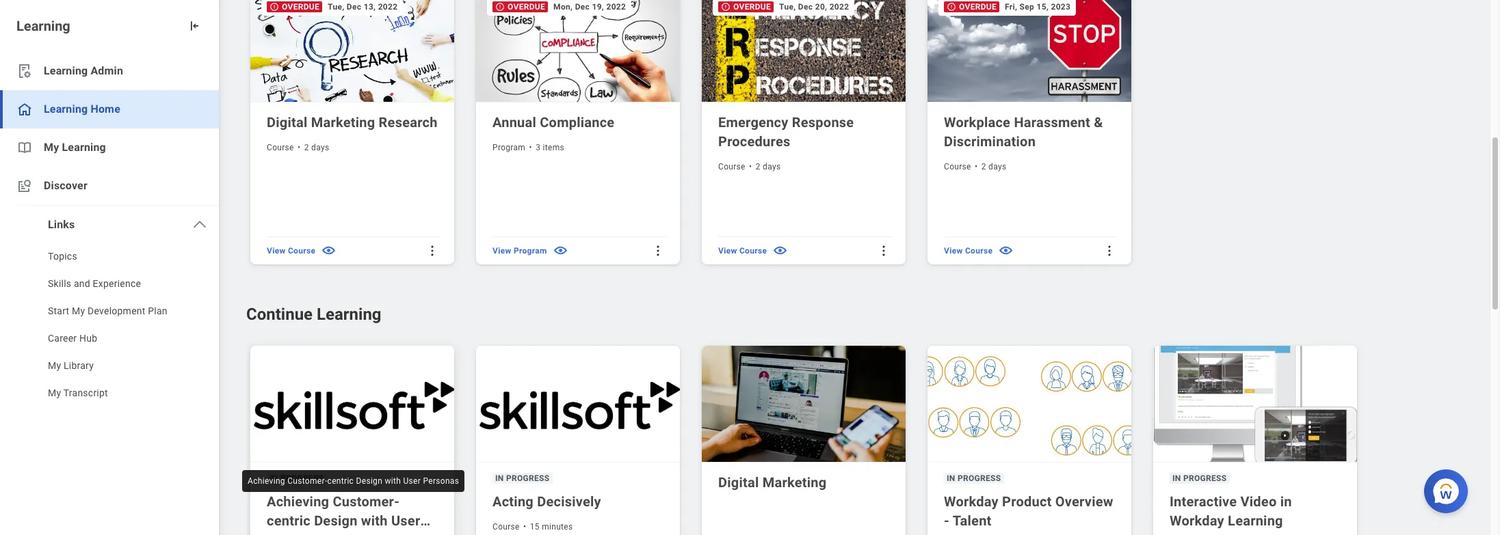 Task type: vqa. For each thing, say whether or not it's contained in the screenshot.


Task type: locate. For each thing, give the bounding box(es) containing it.
overdue for annual
[[508, 2, 546, 12]]

learning inside learning home link
[[44, 103, 88, 116]]

3 in progress from the left
[[947, 474, 1002, 484]]

3 in from the left
[[947, 474, 956, 484]]

0 vertical spatial digital
[[267, 114, 308, 131]]

acting decisively image
[[476, 346, 683, 463]]

1 2022 from the left
[[378, 2, 398, 12]]

centric
[[328, 477, 354, 487], [267, 513, 311, 530]]

dec left 19,
[[575, 2, 590, 12]]

my left transcript
[[48, 388, 61, 399]]

related actions vertical image
[[426, 244, 439, 258], [877, 244, 891, 258]]

1 view course from the left
[[267, 246, 316, 256]]

design up achieving customer- centric design with user personas link
[[356, 477, 383, 487]]

2022 right 20,
[[830, 2, 850, 12]]

3 view course from the left
[[944, 246, 993, 256]]

2 tue, from the left
[[780, 2, 796, 12]]

1 vertical spatial with
[[361, 513, 388, 530]]

user for achieving customer- centric design with user personas
[[391, 513, 421, 530]]

workplace
[[944, 114, 1011, 131]]

personas inside tooltip
[[423, 477, 459, 487]]

home
[[91, 103, 120, 116]]

visible image for response
[[773, 243, 789, 259]]

4 exclamation circle image from the left
[[947, 2, 957, 12]]

interactive video in workday learning image
[[1154, 346, 1361, 463]]

3 overdue from the left
[[734, 2, 771, 12]]

workday down interactive
[[1170, 513, 1225, 530]]

2 2022 from the left
[[607, 2, 626, 12]]

1 vertical spatial achieving
[[267, 494, 329, 510]]

0 horizontal spatial related actions vertical image
[[652, 244, 665, 258]]

0 horizontal spatial 2
[[304, 143, 309, 153]]

list
[[246, 0, 1148, 268], [0, 52, 219, 409], [0, 244, 219, 409], [246, 342, 1373, 536]]

design down the achieving customer-centric design with user personas tooltip
[[314, 513, 358, 530]]

0 horizontal spatial view course
[[267, 246, 316, 256]]

user inside tooltip
[[403, 477, 421, 487]]

achieving customer-centric design with user personas image
[[250, 346, 457, 463]]

library
[[64, 361, 94, 372]]

dec left 13,
[[347, 2, 362, 12]]

1 horizontal spatial 2 days
[[756, 162, 781, 172]]

0 horizontal spatial tue,
[[328, 2, 345, 12]]

1 visible image from the left
[[321, 243, 337, 259]]

dec for marketing
[[347, 2, 362, 12]]

in for interactive video in workday learning
[[1173, 474, 1182, 484]]

interactive video in workday learning
[[1170, 494, 1293, 530]]

1 vertical spatial centric
[[267, 513, 311, 530]]

progress for workday
[[958, 474, 1002, 484]]

progress for interactive
[[1184, 474, 1227, 484]]

design for achieving customer-centric design with user personas
[[356, 477, 383, 487]]

2022 right 13,
[[378, 2, 398, 12]]

days for emergency
[[763, 162, 781, 172]]

1 horizontal spatial dec
[[575, 2, 590, 12]]

4 in progress from the left
[[1173, 474, 1227, 484]]

1 horizontal spatial 2022
[[607, 2, 626, 12]]

overdue
[[282, 2, 320, 12], [508, 2, 546, 12], [734, 2, 771, 12], [960, 2, 997, 12]]

1 horizontal spatial visible image
[[553, 243, 569, 259]]

with inside the achieving customer-centric design with user personas tooltip
[[385, 477, 401, 487]]

2 days down digital marketing research
[[304, 143, 330, 153]]

my library link
[[0, 354, 219, 381]]

customer- for achieving customer- centric design with user personas
[[333, 494, 400, 510]]

visible image
[[321, 243, 337, 259], [553, 243, 569, 259], [773, 243, 789, 259]]

1 tue, from the left
[[328, 2, 345, 12]]

1 related actions vertical image from the left
[[652, 244, 665, 258]]

1 horizontal spatial personas
[[423, 477, 459, 487]]

centric for achieving customer- centric design with user personas
[[267, 513, 311, 530]]

0 vertical spatial user
[[403, 477, 421, 487]]

view program
[[493, 246, 547, 256]]

tue, left 20,
[[780, 2, 796, 12]]

2 down digital marketing research
[[304, 143, 309, 153]]

view for annual compliance
[[493, 246, 512, 256]]

2 days for emergency
[[756, 162, 781, 172]]

2 days down discrimination
[[982, 162, 1007, 172]]

0 vertical spatial customer-
[[288, 477, 328, 487]]

2
[[304, 143, 309, 153], [756, 162, 761, 172], [982, 162, 987, 172]]

1 vertical spatial personas
[[267, 532, 326, 536]]

related actions vertical image
[[652, 244, 665, 258], [1103, 244, 1117, 258]]

2 days down procedures
[[756, 162, 781, 172]]

2 for emergency
[[756, 162, 761, 172]]

my learning link
[[0, 129, 219, 167]]

2 horizontal spatial 2 days
[[982, 162, 1007, 172]]

1 horizontal spatial days
[[763, 162, 781, 172]]

learning admin link
[[0, 52, 219, 90]]

exclamation circle image
[[270, 2, 279, 12], [496, 2, 505, 12], [721, 2, 731, 12], [947, 2, 957, 12]]

acting
[[493, 494, 534, 510]]

progress up interactive
[[1184, 474, 1227, 484]]

my transcript
[[48, 388, 108, 399]]

emergency response procedures link
[[719, 113, 892, 151]]

2 down procedures
[[756, 162, 761, 172]]

workday inside interactive video in workday learning
[[1170, 513, 1225, 530]]

0 horizontal spatial centric
[[267, 513, 311, 530]]

2 horizontal spatial view course
[[944, 246, 993, 256]]

tue,
[[328, 2, 345, 12], [780, 2, 796, 12]]

achieving inside achieving customer- centric design with user personas
[[267, 494, 329, 510]]

list containing topics
[[0, 244, 219, 409]]

response
[[792, 114, 854, 131]]

1 horizontal spatial customer-
[[333, 494, 400, 510]]

related actions vertical image for workplace harassment & discrimination
[[1103, 244, 1117, 258]]

overdue left tue, dec 20, 2022
[[734, 2, 771, 12]]

design inside tooltip
[[356, 477, 383, 487]]

0 vertical spatial design
[[356, 477, 383, 487]]

2 dec from the left
[[575, 2, 590, 12]]

1 horizontal spatial related actions vertical image
[[1103, 244, 1117, 258]]

career hub link
[[0, 326, 219, 354]]

2 exclamation circle image from the left
[[496, 2, 505, 12]]

1 horizontal spatial marketing
[[763, 475, 827, 491]]

dec
[[347, 2, 362, 12], [575, 2, 590, 12], [799, 2, 813, 12]]

exclamation circle image for emergency response procedures
[[721, 2, 731, 12]]

with for achieving customer-centric design with user personas
[[385, 477, 401, 487]]

2 days
[[304, 143, 330, 153], [756, 162, 781, 172], [982, 162, 1007, 172]]

1 in from the left
[[270, 474, 278, 484]]

3 exclamation circle image from the left
[[721, 2, 731, 12]]

1 vertical spatial design
[[314, 513, 358, 530]]

user down the achieving customer-centric design with user personas tooltip
[[391, 513, 421, 530]]

workday inside workday product overview - talent
[[944, 494, 999, 510]]

days down procedures
[[763, 162, 781, 172]]

0 horizontal spatial digital
[[267, 114, 308, 131]]

1 vertical spatial user
[[391, 513, 421, 530]]

design inside achieving customer- centric design with user personas
[[314, 513, 358, 530]]

2 horizontal spatial 2
[[982, 162, 987, 172]]

program
[[493, 143, 526, 153], [514, 246, 547, 256]]

view course for digital marketing research
[[267, 246, 316, 256]]

minutes
[[542, 523, 573, 532]]

view for digital marketing research
[[267, 246, 286, 256]]

2 overdue from the left
[[508, 2, 546, 12]]

annual compliance link
[[493, 113, 667, 132]]

exclamation circle image for workplace harassment & discrimination
[[947, 2, 957, 12]]

2022 right 19,
[[607, 2, 626, 12]]

0 horizontal spatial 2 days
[[304, 143, 330, 153]]

view for emergency response procedures
[[719, 246, 738, 256]]

1 progress from the left
[[281, 474, 324, 484]]

mon,
[[554, 2, 573, 12]]

interactive video in workday learning link
[[1170, 493, 1344, 531]]

my right book open icon
[[44, 141, 59, 154]]

0 horizontal spatial marketing
[[311, 114, 375, 131]]

overdue left tue, dec 13, 2022
[[282, 2, 320, 12]]

3 progress from the left
[[958, 474, 1002, 484]]

in progress up achieving customer- centric design with user personas
[[270, 474, 324, 484]]

my for my learning
[[44, 141, 59, 154]]

workday up 'talent' on the bottom of the page
[[944, 494, 999, 510]]

1 vertical spatial digital
[[719, 475, 759, 491]]

personas
[[423, 477, 459, 487], [267, 532, 326, 536]]

with for achieving customer- centric design with user personas
[[361, 513, 388, 530]]

customer- down achieving customer-centric design with user personas
[[333, 494, 400, 510]]

days
[[311, 143, 330, 153], [763, 162, 781, 172], [989, 162, 1007, 172]]

2 in progress from the left
[[496, 474, 550, 484]]

digital for digital marketing research
[[267, 114, 308, 131]]

tue, left 13,
[[328, 2, 345, 12]]

2 days for workplace
[[982, 162, 1007, 172]]

view course for workplace harassment & discrimination
[[944, 246, 993, 256]]

1 horizontal spatial workday
[[1170, 513, 1225, 530]]

digital inside "digital marketing" link
[[719, 475, 759, 491]]

in progress up interactive
[[1173, 474, 1227, 484]]

view
[[267, 246, 286, 256], [493, 246, 512, 256], [719, 246, 738, 256], [944, 246, 963, 256]]

personas inside achieving customer- centric design with user personas
[[267, 532, 326, 536]]

transcript
[[63, 388, 108, 399]]

centric for achieving customer-centric design with user personas
[[328, 477, 354, 487]]

overview
[[1056, 494, 1114, 510]]

centric inside achieving customer- centric design with user personas
[[267, 513, 311, 530]]

0 vertical spatial marketing
[[311, 114, 375, 131]]

view course
[[267, 246, 316, 256], [719, 246, 767, 256], [944, 246, 993, 256]]

2 horizontal spatial 2022
[[830, 2, 850, 12]]

customer- inside the achieving customer-centric design with user personas tooltip
[[288, 477, 328, 487]]

1 vertical spatial workday
[[1170, 513, 1225, 530]]

progress up 'talent' on the bottom of the page
[[958, 474, 1002, 484]]

1 vertical spatial customer-
[[333, 494, 400, 510]]

skills and experience link
[[0, 272, 219, 299]]

2022
[[378, 2, 398, 12], [607, 2, 626, 12], [830, 2, 850, 12]]

list containing learning admin
[[0, 52, 219, 409]]

dec left 20,
[[799, 2, 813, 12]]

progress up achieving customer- centric design with user personas
[[281, 474, 324, 484]]

with down the achieving customer-centric design with user personas tooltip
[[361, 513, 388, 530]]

customer- inside achieving customer- centric design with user personas
[[333, 494, 400, 510]]

0 horizontal spatial visible image
[[321, 243, 337, 259]]

2 horizontal spatial days
[[989, 162, 1007, 172]]

overdue left mon,
[[508, 2, 546, 12]]

2022 for response
[[830, 2, 850, 12]]

days down digital marketing research
[[311, 143, 330, 153]]

progress up acting
[[506, 474, 550, 484]]

harassment
[[1015, 114, 1091, 131]]

3 2022 from the left
[[830, 2, 850, 12]]

2 related actions vertical image from the left
[[877, 244, 891, 258]]

customer- up achieving customer- centric design with user personas
[[288, 477, 328, 487]]

1 horizontal spatial related actions vertical image
[[877, 244, 891, 258]]

1 horizontal spatial centric
[[328, 477, 354, 487]]

mon, dec 19, 2022
[[554, 2, 626, 12]]

with up achieving customer- centric design with user personas link
[[385, 477, 401, 487]]

tue, dec 13, 2022
[[328, 2, 398, 12]]

0 vertical spatial workday
[[944, 494, 999, 510]]

1 exclamation circle image from the left
[[270, 2, 279, 12]]

digital for digital marketing
[[719, 475, 759, 491]]

my left library on the left bottom
[[48, 361, 61, 372]]

2 for workplace
[[982, 162, 987, 172]]

user up achieving customer- centric design with user personas link
[[403, 477, 421, 487]]

0 vertical spatial personas
[[423, 477, 459, 487]]

2 down discrimination
[[982, 162, 987, 172]]

emergency response procedures
[[719, 114, 854, 150]]

4 view from the left
[[944, 246, 963, 256]]

2 horizontal spatial dec
[[799, 2, 813, 12]]

2 in from the left
[[496, 474, 504, 484]]

0 vertical spatial with
[[385, 477, 401, 487]]

marketing
[[311, 114, 375, 131], [763, 475, 827, 491]]

in progress for workday
[[947, 474, 1002, 484]]

digital inside digital marketing research link
[[267, 114, 308, 131]]

achieving inside tooltip
[[248, 477, 285, 487]]

0 horizontal spatial personas
[[267, 532, 326, 536]]

2 visible image from the left
[[553, 243, 569, 259]]

my
[[44, 141, 59, 154], [72, 306, 85, 317], [48, 361, 61, 372], [48, 388, 61, 399]]

digital marketing research image
[[250, 0, 457, 103]]

0 horizontal spatial customer-
[[288, 477, 328, 487]]

2 view from the left
[[493, 246, 512, 256]]

0 horizontal spatial dec
[[347, 2, 362, 12]]

1 view from the left
[[267, 246, 286, 256]]

experience
[[93, 279, 141, 290]]

2 view course from the left
[[719, 246, 767, 256]]

3 view from the left
[[719, 246, 738, 256]]

learning
[[16, 18, 70, 34], [44, 64, 88, 77], [44, 103, 88, 116], [62, 141, 106, 154], [317, 305, 382, 324], [1229, 513, 1284, 530]]

0 horizontal spatial workday
[[944, 494, 999, 510]]

progress
[[281, 474, 324, 484], [506, 474, 550, 484], [958, 474, 1002, 484], [1184, 474, 1227, 484]]

digital
[[267, 114, 308, 131], [719, 475, 759, 491]]

1 dec from the left
[[347, 2, 362, 12]]

with inside achieving customer- centric design with user personas
[[361, 513, 388, 530]]

3 visible image from the left
[[773, 243, 789, 259]]

links
[[48, 218, 75, 231]]

0 horizontal spatial days
[[311, 143, 330, 153]]

4 overdue from the left
[[960, 2, 997, 12]]

2 progress from the left
[[506, 474, 550, 484]]

days for digital
[[311, 143, 330, 153]]

digital marketing research link
[[267, 113, 441, 132]]

centric inside tooltip
[[328, 477, 354, 487]]

view for workplace harassment & discrimination
[[944, 246, 963, 256]]

related actions vertical image for digital marketing research
[[426, 244, 439, 258]]

in progress
[[270, 474, 324, 484], [496, 474, 550, 484], [947, 474, 1002, 484], [1173, 474, 1227, 484]]

workday product overview - talent image
[[928, 346, 1135, 463]]

days down discrimination
[[989, 162, 1007, 172]]

user inside achieving customer- centric design with user personas
[[391, 513, 421, 530]]

0 vertical spatial achieving
[[248, 477, 285, 487]]

learning inside my learning link
[[62, 141, 106, 154]]

2 days for digital
[[304, 143, 330, 153]]

view course for emergency response procedures
[[719, 246, 767, 256]]

in progress up 'talent' on the bottom of the page
[[947, 474, 1002, 484]]

2 related actions vertical image from the left
[[1103, 244, 1117, 258]]

list containing digital marketing
[[246, 342, 1373, 536]]

1 horizontal spatial tue,
[[780, 2, 796, 12]]

0 horizontal spatial related actions vertical image
[[426, 244, 439, 258]]

1 in progress from the left
[[270, 474, 324, 484]]

progress for acting
[[506, 474, 550, 484]]

in for acting decisively
[[496, 474, 504, 484]]

exclamation circle image for annual compliance
[[496, 2, 505, 12]]

book open image
[[16, 140, 33, 156]]

2 for digital
[[304, 143, 309, 153]]

2 horizontal spatial visible image
[[773, 243, 789, 259]]

fri, sep 15, 2023
[[1005, 2, 1071, 12]]

1 horizontal spatial view course
[[719, 246, 767, 256]]

start my development plan link
[[0, 299, 219, 326]]

1 overdue from the left
[[282, 2, 320, 12]]

15,
[[1037, 2, 1049, 12]]

workplace harassment & discrimination
[[944, 114, 1104, 150]]

in progress up acting
[[496, 474, 550, 484]]

workday product overview - talent
[[944, 494, 1114, 530]]

1 related actions vertical image from the left
[[426, 244, 439, 258]]

admin
[[91, 64, 123, 77]]

0 vertical spatial centric
[[328, 477, 354, 487]]

workplace harassment & discrimination image
[[928, 0, 1135, 103]]

my right start
[[72, 306, 85, 317]]

4 in from the left
[[1173, 474, 1182, 484]]

1 horizontal spatial 2
[[756, 162, 761, 172]]

4 progress from the left
[[1184, 474, 1227, 484]]

dec for compliance
[[575, 2, 590, 12]]

0 horizontal spatial 2022
[[378, 2, 398, 12]]

customer-
[[288, 477, 328, 487], [333, 494, 400, 510]]

1 horizontal spatial digital
[[719, 475, 759, 491]]

in for achieving customer- centric design with user personas
[[270, 474, 278, 484]]

user
[[403, 477, 421, 487], [391, 513, 421, 530]]

overdue for digital
[[282, 2, 320, 12]]

overdue left fri,
[[960, 2, 997, 12]]

workday
[[944, 494, 999, 510], [1170, 513, 1225, 530]]

design
[[356, 477, 383, 487], [314, 513, 358, 530]]

digital marketing
[[719, 475, 827, 491]]

3 dec from the left
[[799, 2, 813, 12]]

1 vertical spatial marketing
[[763, 475, 827, 491]]



Task type: describe. For each thing, give the bounding box(es) containing it.
3
[[536, 143, 541, 153]]

digital marketing image
[[702, 346, 909, 463]]

design for achieving customer- centric design with user personas
[[314, 513, 358, 530]]

15
[[530, 523, 540, 532]]

13,
[[364, 2, 376, 12]]

19,
[[592, 2, 604, 12]]

learning admin
[[44, 64, 123, 77]]

annual compliance image
[[476, 0, 683, 103]]

marketing for digital marketing research
[[311, 114, 375, 131]]

talent
[[953, 513, 992, 530]]

compliance
[[540, 114, 615, 131]]

learning home
[[44, 103, 120, 116]]

in for workday product overview - talent
[[947, 474, 956, 484]]

topics
[[48, 251, 77, 262]]

customer- for achieving customer-centric design with user personas
[[288, 477, 328, 487]]

learning inside interactive video in workday learning
[[1229, 513, 1284, 530]]

start
[[48, 306, 69, 317]]

video
[[1241, 494, 1277, 510]]

hub
[[79, 333, 97, 344]]

achieving for achieving customer- centric design with user personas
[[267, 494, 329, 510]]

in
[[1281, 494, 1293, 510]]

my for my transcript
[[48, 388, 61, 399]]

achieving customer- centric design with user personas link
[[267, 493, 441, 536]]

report parameter image
[[16, 63, 33, 79]]

learning home link
[[0, 90, 219, 129]]

tue, dec 20, 2022
[[780, 2, 850, 12]]

decisively
[[537, 494, 602, 510]]

continue learning
[[246, 305, 382, 324]]

achieving for achieving customer-centric design with user personas
[[248, 477, 285, 487]]

annual
[[493, 114, 537, 131]]

achieving customer-centric design with user personas
[[248, 477, 459, 487]]

visible image for marketing
[[321, 243, 337, 259]]

tue, for marketing
[[328, 2, 345, 12]]

home image
[[16, 101, 33, 118]]

my library
[[48, 361, 94, 372]]

interactive
[[1170, 494, 1238, 510]]

start my development plan
[[48, 306, 168, 317]]

personas for achieving customer- centric design with user personas
[[267, 532, 326, 536]]

achieving customer- centric design with user personas
[[267, 494, 421, 536]]

development
[[88, 306, 145, 317]]

3 items
[[536, 143, 565, 153]]

2022 for compliance
[[607, 2, 626, 12]]

in progress for achieving
[[270, 474, 324, 484]]

research
[[379, 114, 438, 131]]

progress for achieving
[[281, 474, 324, 484]]

links button
[[0, 206, 219, 244]]

exclamation circle image for digital marketing research
[[270, 2, 279, 12]]

discrimination
[[944, 133, 1036, 150]]

my for my library
[[48, 361, 61, 372]]

my learning
[[44, 141, 106, 154]]

discover link
[[0, 167, 219, 205]]

transformation import image
[[188, 19, 201, 33]]

related actions vertical image for annual compliance
[[652, 244, 665, 258]]

continue
[[246, 305, 313, 324]]

visible image
[[999, 243, 1014, 259]]

in progress for acting
[[496, 474, 550, 484]]

tue, for response
[[780, 2, 796, 12]]

workplace harassment & discrimination link
[[944, 113, 1118, 151]]

learning inside learning admin link
[[44, 64, 88, 77]]

annual compliance
[[493, 114, 615, 131]]

skills and experience
[[48, 279, 141, 290]]

product
[[1003, 494, 1052, 510]]

marketing for digital marketing
[[763, 475, 827, 491]]

overdue for emergency
[[734, 2, 771, 12]]

personas for achieving customer-centric design with user personas
[[423, 477, 459, 487]]

0 vertical spatial program
[[493, 143, 526, 153]]

2022 for marketing
[[378, 2, 398, 12]]

topics link
[[0, 244, 219, 272]]

workday product overview - talent link
[[944, 493, 1118, 531]]

overdue for workplace
[[960, 2, 997, 12]]

dec for response
[[799, 2, 813, 12]]

acting decisively
[[493, 494, 602, 510]]

plan
[[148, 306, 168, 317]]

items
[[543, 143, 565, 153]]

digital marketing research
[[267, 114, 438, 131]]

and
[[74, 279, 90, 290]]

20,
[[816, 2, 828, 12]]

emergency response procedures image
[[702, 0, 909, 103]]

skills
[[48, 279, 71, 290]]

list containing digital marketing research
[[246, 0, 1148, 268]]

achieving customer-centric design with user personas tooltip
[[240, 468, 468, 496]]

digital marketing link
[[719, 474, 892, 493]]

procedures
[[719, 133, 791, 150]]

emergency
[[719, 114, 789, 131]]

chevron up image
[[192, 217, 208, 233]]

discover
[[44, 179, 88, 192]]

user for achieving customer-centric design with user personas
[[403, 477, 421, 487]]

acting decisively link
[[493, 493, 667, 512]]

in progress for interactive
[[1173, 474, 1227, 484]]

visible image for compliance
[[553, 243, 569, 259]]

career
[[48, 333, 77, 344]]

15 minutes
[[530, 523, 573, 532]]

my transcript link
[[0, 381, 219, 409]]

1 vertical spatial program
[[514, 246, 547, 256]]

2023
[[1052, 2, 1071, 12]]

related actions vertical image for emergency response procedures
[[877, 244, 891, 258]]

days for workplace
[[989, 162, 1007, 172]]

sep
[[1020, 2, 1035, 12]]

&
[[1095, 114, 1104, 131]]

-
[[944, 513, 950, 530]]

fri,
[[1005, 2, 1018, 12]]

career hub
[[48, 333, 97, 344]]



